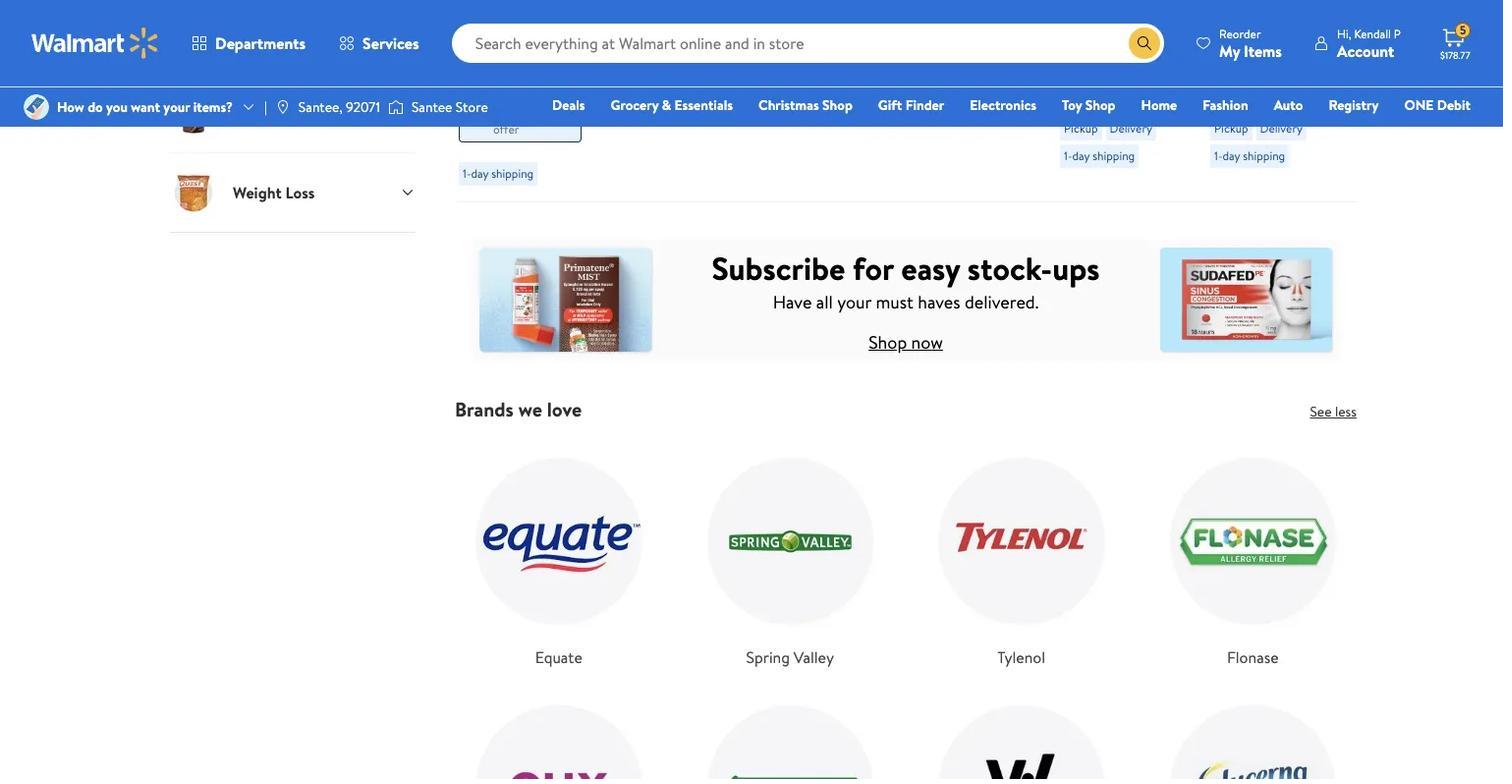 Task type: vqa. For each thing, say whether or not it's contained in the screenshot.
'FLONASE' link on the right
yes



Task type: describe. For each thing, give the bounding box(es) containing it.
0 vertical spatial your
[[163, 97, 190, 117]]

pickup up finder
[[914, 22, 948, 38]]

1-day shipping up christmas shop link
[[763, 49, 834, 66]]

shipping up finder
[[942, 49, 985, 66]]

hi, kendall p account
[[1337, 25, 1401, 61]]

day up grocery
[[624, 49, 641, 66]]

2 product group from the left
[[1060, 0, 1183, 194]]

you
[[106, 97, 128, 117]]

day down store
[[471, 165, 489, 182]]

deals
[[552, 95, 585, 115]]

sub banner image
[[471, 239, 1341, 361]]

fashion link
[[1194, 94, 1257, 116]]

$1.00 for get $1.00 walmart cash checkbox
[[1116, 21, 1143, 37]]

haves
[[918, 289, 960, 314]]

cash inside walmart cash available
[[529, 71, 555, 88]]

toy shop
[[1062, 95, 1116, 115]]

christmas shop link
[[750, 94, 861, 116]]

services
[[363, 32, 419, 54]]

spring valley
[[746, 646, 834, 668]]

|
[[264, 97, 267, 117]]

get $1.00 walmart cash walmart plus, element for 2nd "product" group from the left
[[1065, 20, 1166, 59]]

tylenol
[[998, 646, 1046, 668]]

5 $178.77
[[1440, 22, 1471, 62]]

one
[[1404, 95, 1434, 115]]

do
[[88, 97, 103, 117]]

brands
[[455, 396, 514, 423]]

registry
[[1329, 95, 1379, 115]]

tylenol link
[[918, 437, 1125, 669]]

gift finder link
[[869, 94, 953, 116]]

walmart+
[[1412, 123, 1471, 142]]

92071
[[346, 97, 380, 117]]

valley
[[794, 646, 834, 668]]

flonase link
[[1149, 437, 1357, 669]]

kendall
[[1354, 25, 1391, 42]]

$178.77
[[1440, 48, 1471, 62]]

santee, 92071
[[299, 97, 380, 117]]

shipping right 2-
[[644, 49, 686, 66]]

loss
[[285, 182, 315, 203]]

christmas shop
[[759, 95, 853, 115]]

services button
[[322, 20, 436, 67]]

day up finder
[[922, 49, 940, 66]]

subscribe
[[712, 246, 845, 289]]

love
[[547, 396, 582, 423]]

weight
[[233, 182, 282, 203]]

manufacturer offer for get $1.00 walmart cash option
[[1245, 59, 1314, 92]]

reorder
[[1219, 25, 1261, 42]]

shop now
[[869, 330, 943, 354]]

items
[[1244, 40, 1282, 61]]

registry link
[[1320, 94, 1388, 116]]

walmart for get $1.00 walmart cash checkbox
[[1095, 40, 1138, 57]]

all
[[816, 289, 833, 314]]

spring
[[746, 646, 790, 668]]

gift
[[878, 95, 902, 115]]

home link
[[1132, 94, 1186, 116]]

shop now link
[[869, 330, 943, 354]]

how do you want your items?
[[57, 97, 233, 117]]

2-
[[613, 49, 624, 66]]

easy
[[901, 246, 960, 289]]

cash for get $1.00 walmart cash option
[[1291, 40, 1316, 57]]

shipping down auto link
[[1243, 147, 1285, 164]]

your inside subscribe for easy stock-ups have all your must haves delivered.
[[837, 289, 872, 314]]

day down the toy shop "link"
[[1072, 147, 1090, 164]]

search icon image
[[1137, 35, 1153, 51]]

auto
[[1274, 95, 1303, 115]]

0 horizontal spatial manufacturer offer
[[493, 104, 563, 138]]

Walmart Site-Wide search field
[[452, 24, 1164, 63]]

how
[[57, 97, 84, 117]]

hi,
[[1337, 25, 1351, 42]]

grocery & essentials
[[611, 95, 733, 115]]

electronics
[[970, 95, 1037, 115]]

pickup down the toy shop "link"
[[1064, 120, 1098, 137]]

santee,
[[299, 97, 343, 117]]

delivery up electronics link on the top right of the page
[[959, 22, 1002, 38]]

delivery down home link
[[1110, 120, 1153, 137]]

essentials
[[675, 95, 733, 115]]

store
[[456, 97, 488, 117]]

1-day shipping down store
[[463, 165, 534, 182]]

one debit link
[[1396, 94, 1480, 116]]

offer for get $1.00 walmart cash checkbox
[[1095, 76, 1120, 92]]

now
[[911, 330, 943, 354]]

christmas
[[759, 95, 819, 115]]

one debit walmart+
[[1404, 95, 1471, 142]]

weight loss
[[233, 182, 315, 203]]

want
[[131, 97, 160, 117]]

Get $1.00 Walmart Cash checkbox
[[1215, 21, 1233, 38]]

stock-
[[968, 246, 1052, 289]]

manufacturer for get $1.00 walmart cash option
[[1245, 59, 1314, 76]]

pickup down "fashion"
[[1214, 120, 1248, 137]]

clear search field text image
[[1105, 35, 1121, 51]]

pickup up christmas
[[763, 22, 797, 38]]

walmart inside walmart cash available
[[483, 71, 527, 88]]

fashion
[[1203, 95, 1248, 115]]

manufacturer for get $1.00 walmart cash checkbox
[[1095, 59, 1164, 76]]

&
[[662, 95, 671, 115]]

gift finder
[[878, 95, 944, 115]]



Task type: locate. For each thing, give the bounding box(es) containing it.
grocery & essentials link
[[602, 94, 742, 116]]

manufacturer offer right store
[[493, 104, 563, 138]]

$1.00 for get $1.00 walmart cash option
[[1267, 21, 1293, 37]]

1 horizontal spatial manufacturer offer
[[1095, 59, 1164, 92]]

departments button
[[175, 20, 322, 67]]

manufacturer
[[1095, 59, 1164, 76], [1245, 59, 1314, 76], [493, 104, 563, 121]]

flonase
[[1227, 646, 1279, 668]]

0 horizontal spatial manufacturer
[[493, 104, 563, 121]]

weight loss button
[[170, 153, 416, 232]]

$1.00
[[1116, 21, 1143, 37], [1267, 21, 1293, 37]]

$1.00 up 'items'
[[1267, 21, 1293, 37]]

2 get $1.00 walmart cash walmart plus, element from the left
[[1215, 20, 1317, 59]]

must
[[876, 289, 914, 314]]

grocery
[[611, 95, 659, 115]]

get $1.00 walmart cash
[[1095, 21, 1166, 57], [1245, 21, 1316, 57]]

cash down 1680
[[529, 71, 555, 88]]

manufacturer offer for get $1.00 walmart cash checkbox
[[1095, 59, 1164, 92]]

get for get $1.00 walmart cash option
[[1245, 21, 1264, 37]]

account
[[1337, 40, 1394, 61]]

shop right christmas
[[822, 95, 853, 115]]

1680
[[522, 41, 546, 58]]

walmart right 'my'
[[1245, 40, 1288, 57]]

shipping up "christmas shop"
[[792, 49, 834, 66]]

day up christmas
[[772, 49, 789, 66]]

equate
[[535, 646, 582, 668]]

get $1.00 walmart cash right get $1.00 walmart cash checkbox
[[1095, 21, 1166, 57]]

shipping
[[644, 49, 686, 66], [792, 49, 834, 66], [942, 49, 985, 66], [1093, 147, 1135, 164], [1243, 147, 1285, 164], [491, 165, 534, 182]]

0 horizontal spatial walmart
[[483, 71, 527, 88]]

list
[[443, 422, 1369, 779]]

delivery up 2-day shipping
[[659, 22, 702, 38]]

2-day shipping
[[613, 49, 686, 66]]

1 horizontal spatial  image
[[275, 99, 291, 115]]

have
[[773, 289, 812, 314]]

walmart up toy shop
[[1095, 40, 1138, 57]]

2 get $1.00 walmart cash from the left
[[1245, 21, 1316, 57]]

1-day shipping up finder
[[914, 49, 985, 66]]

1 get $1.00 walmart cash walmart plus, element from the left
[[1065, 20, 1166, 59]]

manufacturer offer down search icon
[[1095, 59, 1164, 92]]

less
[[1335, 402, 1357, 422]]

departments
[[215, 32, 306, 54]]

0 horizontal spatial $1.00
[[1116, 21, 1143, 37]]

Get $1.00 Walmart Cash checkbox
[[1065, 21, 1083, 38]]

get $1.00 walmart cash walmart plus, element
[[1065, 20, 1166, 59], [1215, 20, 1317, 59]]

walmart down 1680
[[483, 71, 527, 88]]

see less button
[[1310, 402, 1357, 422]]

reorder my items
[[1219, 25, 1282, 61]]

1 horizontal spatial cash
[[1141, 40, 1166, 57]]

get $1.00 walmart cash right 'my'
[[1245, 21, 1316, 57]]

delivery up "christmas shop"
[[809, 22, 852, 38]]

cash for get $1.00 walmart cash checkbox
[[1141, 40, 1166, 57]]

toy shop link
[[1053, 94, 1125, 116]]

2 horizontal spatial walmart
[[1245, 40, 1288, 57]]

1 vertical spatial your
[[837, 289, 872, 314]]

deals link
[[543, 94, 594, 116]]

1 horizontal spatial $1.00
[[1267, 21, 1293, 37]]

items?
[[193, 97, 233, 117]]

offer down 'items'
[[1245, 76, 1271, 92]]

ups
[[1052, 246, 1100, 289]]

offer for get $1.00 walmart cash option
[[1245, 76, 1271, 92]]

0 horizontal spatial your
[[163, 97, 190, 117]]

walmart image
[[31, 28, 159, 59]]

0 horizontal spatial  image
[[24, 94, 49, 120]]

delivery down auto link
[[1260, 120, 1303, 137]]

0 horizontal spatial product group
[[459, 0, 582, 194]]

your right all at the top of the page
[[837, 289, 872, 314]]

delivery
[[659, 22, 702, 38], [809, 22, 852, 38], [959, 22, 1002, 38], [1110, 120, 1153, 137], [1260, 120, 1303, 137]]

3 product group from the left
[[1210, 0, 1333, 194]]

shop for toy shop
[[1085, 95, 1116, 115]]

get
[[1095, 21, 1114, 37], [1245, 21, 1264, 37]]

manufacturer offer
[[1095, 59, 1164, 92], [1245, 59, 1314, 92], [493, 104, 563, 138]]

cash right clear search field text image
[[1141, 40, 1166, 57]]

available
[[483, 88, 528, 104]]

shop left now
[[869, 330, 907, 354]]

get right get $1.00 walmart cash checkbox
[[1095, 21, 1114, 37]]

shop for christmas shop
[[822, 95, 853, 115]]

list containing equate
[[443, 422, 1369, 779]]

5
[[1460, 22, 1467, 39]]

shop
[[822, 95, 853, 115], [1085, 95, 1116, 115], [869, 330, 907, 354]]

 image for how do you want your items?
[[24, 94, 49, 120]]

offer up toy shop
[[1095, 76, 1120, 92]]

1 get from the left
[[1095, 21, 1114, 37]]

brands we love
[[455, 396, 582, 423]]

0 horizontal spatial get
[[1095, 21, 1114, 37]]

protein & fitness image
[[170, 90, 217, 137]]

shipping down toy shop
[[1093, 147, 1135, 164]]

product group containing 1680
[[459, 0, 582, 194]]

1-day shipping down "fashion"
[[1214, 147, 1285, 164]]

 image
[[24, 94, 49, 120], [275, 99, 291, 115]]

2 $1.00 from the left
[[1267, 21, 1293, 37]]

1 horizontal spatial your
[[837, 289, 872, 314]]

finder
[[906, 95, 944, 115]]

shop inside christmas shop link
[[822, 95, 853, 115]]

0 horizontal spatial offer
[[493, 121, 519, 138]]

0 horizontal spatial get $1.00 walmart cash
[[1095, 21, 1166, 57]]

day
[[624, 49, 641, 66], [772, 49, 789, 66], [922, 49, 940, 66], [1072, 147, 1090, 164], [1223, 147, 1240, 164], [471, 165, 489, 182]]

1 product group from the left
[[459, 0, 582, 194]]

 image left how
[[24, 94, 49, 120]]

walmart
[[1095, 40, 1138, 57], [1245, 40, 1288, 57], [483, 71, 527, 88]]

pickup
[[613, 22, 647, 38], [763, 22, 797, 38], [914, 22, 948, 38], [1064, 120, 1098, 137], [1214, 120, 1248, 137]]

product group
[[459, 0, 582, 194], [1060, 0, 1183, 194], [1210, 0, 1333, 194]]

your right want at the left top of page
[[163, 97, 190, 117]]

manufacturer offer up auto link
[[1245, 59, 1314, 92]]

2 get from the left
[[1245, 21, 1264, 37]]

get for get $1.00 walmart cash checkbox
[[1095, 21, 1114, 37]]

 image
[[388, 97, 404, 117]]

day down "fashion"
[[1223, 147, 1240, 164]]

0 horizontal spatial get $1.00 walmart cash walmart plus, element
[[1065, 20, 1166, 59]]

1 horizontal spatial product group
[[1060, 0, 1183, 194]]

walmart cash available
[[483, 71, 555, 104]]

1 horizontal spatial manufacturer
[[1095, 59, 1164, 76]]

1- up gift finder
[[914, 49, 922, 66]]

get $1.00 walmart cash for get $1.00 walmart cash checkbox
[[1095, 21, 1166, 57]]

santee store
[[412, 97, 488, 117]]

walmart+ link
[[1403, 122, 1480, 143]]

0 horizontal spatial shop
[[822, 95, 853, 115]]

1 horizontal spatial get $1.00 walmart cash
[[1245, 21, 1316, 57]]

2 horizontal spatial product group
[[1210, 0, 1333, 194]]

2 horizontal spatial shop
[[1085, 95, 1116, 115]]

subscribe for easy stock-ups have all your must haves delivered.
[[712, 246, 1100, 314]]

pickup up 2-
[[613, 22, 647, 38]]

1 horizontal spatial get
[[1245, 21, 1264, 37]]

1 horizontal spatial walmart
[[1095, 40, 1138, 57]]

1 get $1.00 walmart cash from the left
[[1095, 21, 1166, 57]]

walmart for get $1.00 walmart cash option
[[1245, 40, 1288, 57]]

get $1.00 walmart cash for get $1.00 walmart cash option
[[1245, 21, 1316, 57]]

1- down store
[[463, 165, 471, 182]]

p
[[1394, 25, 1401, 42]]

1-day shipping
[[763, 49, 834, 66], [914, 49, 985, 66], [1064, 147, 1135, 164], [1214, 147, 1285, 164], [463, 165, 534, 182]]

shop inside the toy shop "link"
[[1085, 95, 1116, 115]]

equate link
[[455, 437, 663, 669]]

1- up christmas
[[763, 49, 772, 66]]

electronics link
[[961, 94, 1046, 116]]

manufacturer right store
[[493, 104, 563, 121]]

2 horizontal spatial offer
[[1245, 76, 1271, 92]]

offer down available on the top left of page
[[493, 121, 519, 138]]

1- down toy
[[1064, 147, 1072, 164]]

shipping down available on the top left of page
[[491, 165, 534, 182]]

1 horizontal spatial get $1.00 walmart cash walmart plus, element
[[1215, 20, 1317, 59]]

see
[[1310, 402, 1332, 422]]

we
[[518, 396, 542, 423]]

home
[[1141, 95, 1177, 115]]

get $1.00 walmart cash walmart plus, element for third "product" group from the left
[[1215, 20, 1317, 59]]

for
[[853, 246, 894, 289]]

toy
[[1062, 95, 1082, 115]]

delivered.
[[965, 289, 1039, 314]]

spring valley link
[[686, 437, 894, 669]]

1- down "fashion"
[[1214, 147, 1223, 164]]

2 horizontal spatial cash
[[1291, 40, 1316, 57]]

my
[[1219, 40, 1240, 61]]

1 horizontal spatial offer
[[1095, 76, 1120, 92]]

shop right toy
[[1085, 95, 1116, 115]]

manufacturer up auto
[[1245, 59, 1314, 76]]

santee
[[412, 97, 452, 117]]

1-
[[763, 49, 772, 66], [914, 49, 922, 66], [1064, 147, 1072, 164], [1214, 147, 1223, 164], [463, 165, 471, 182]]

2 horizontal spatial manufacturer
[[1245, 59, 1314, 76]]

1-day shipping down toy shop
[[1064, 147, 1135, 164]]

get up 'items'
[[1245, 21, 1264, 37]]

$1.00 right get $1.00 walmart cash checkbox
[[1116, 21, 1143, 37]]

 image right |
[[275, 99, 291, 115]]

1 $1.00 from the left
[[1116, 21, 1143, 37]]

cash right 'items'
[[1291, 40, 1316, 57]]

see less
[[1310, 402, 1357, 422]]

auto link
[[1265, 94, 1312, 116]]

Search search field
[[452, 24, 1164, 63]]

1 horizontal spatial shop
[[869, 330, 907, 354]]

2 horizontal spatial manufacturer offer
[[1245, 59, 1314, 92]]

manufacturer down search icon
[[1095, 59, 1164, 76]]

 image for santee, 92071
[[275, 99, 291, 115]]

0 horizontal spatial cash
[[529, 71, 555, 88]]

debit
[[1437, 95, 1471, 115]]



